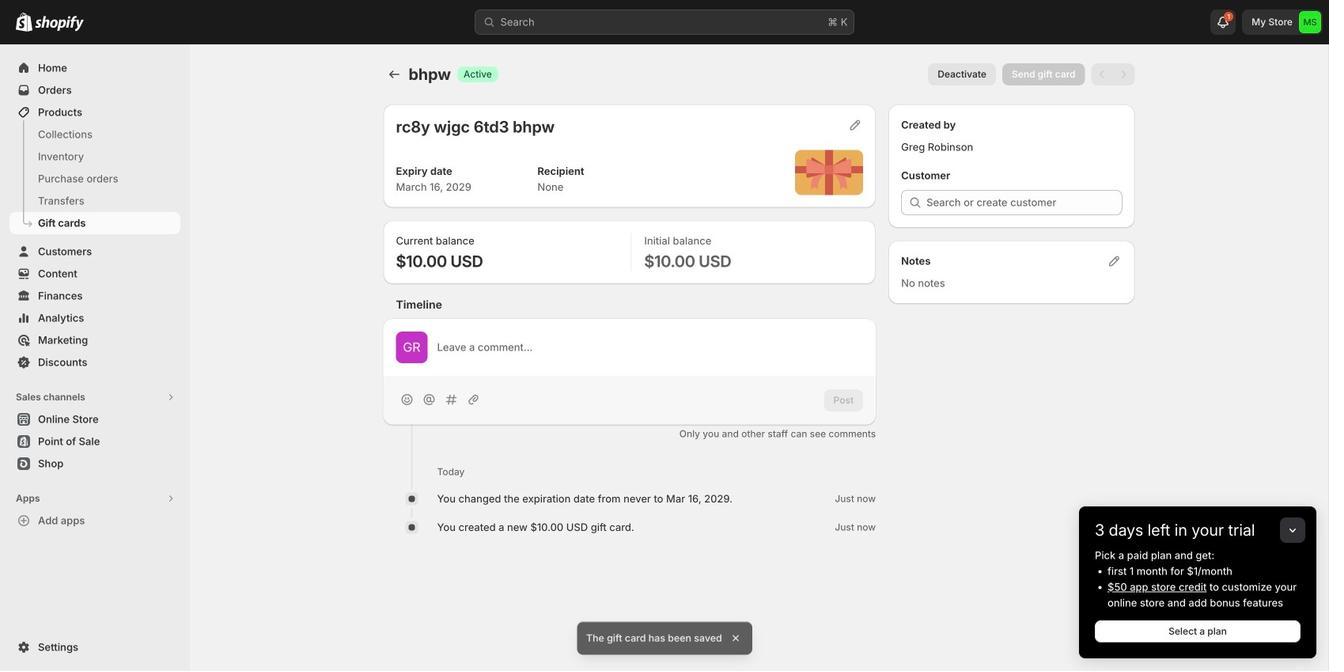 Task type: describe. For each thing, give the bounding box(es) containing it.
shopify image
[[35, 16, 84, 31]]

shopify image
[[16, 12, 32, 31]]



Task type: locate. For each thing, give the bounding box(es) containing it.
Search or create customer text field
[[927, 190, 1122, 215]]

my store image
[[1299, 11, 1321, 33]]

previous image
[[1095, 66, 1111, 82]]

next image
[[1116, 66, 1132, 82]]

Leave a comment... text field
[[437, 339, 863, 355]]

avatar with initials g r image
[[396, 332, 428, 363]]



Task type: vqa. For each thing, say whether or not it's contained in the screenshot.
text field
no



